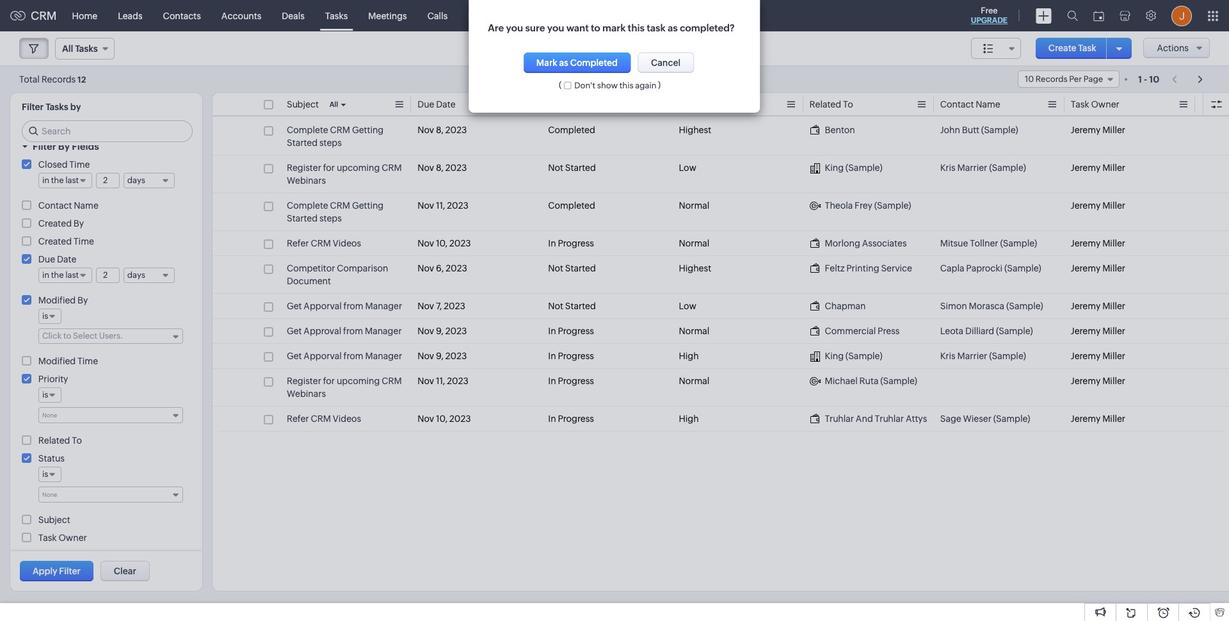 Task type: vqa. For each thing, say whether or not it's contained in the screenshot.
Profile element at the right top
no



Task type: describe. For each thing, give the bounding box(es) containing it.
create
[[1049, 43, 1077, 53]]

commercial
[[825, 326, 876, 336]]

deals
[[282, 11, 305, 21]]

normal for commercial press
[[679, 326, 710, 336]]

manager for low
[[365, 301, 402, 311]]

in for commercial press
[[548, 326, 556, 336]]

high for king (sample)
[[679, 351, 699, 361]]

visits link
[[648, 0, 691, 31]]

morlong associates
[[825, 238, 907, 248]]

not started for nov 6, 2023
[[548, 263, 596, 273]]

jeremy for capla paprocki (sample) link on the right top
[[1071, 263, 1101, 273]]

progress for michael ruta (sample)
[[558, 376, 594, 386]]

calls link
[[417, 0, 458, 31]]

create task button
[[1036, 38, 1109, 59]]

complete crm getting started steps for nov 8, 2023
[[287, 125, 384, 148]]

1 - 10
[[1138, 74, 1160, 84]]

meetings
[[368, 11, 407, 21]]

refer for high
[[287, 414, 309, 424]]

kris marrier (sample) link for high
[[940, 350, 1026, 362]]

miller for john butt (sample) link
[[1103, 125, 1126, 135]]

home
[[72, 11, 97, 21]]

leota
[[940, 326, 964, 336]]

mark
[[602, 22, 626, 33]]

frey
[[855, 200, 873, 211]]

by
[[70, 102, 81, 112]]

sage wieser (sample)
[[940, 414, 1030, 424]]

michael
[[825, 376, 858, 386]]

nov 11, 2023 for register for upcoming crm webinars
[[418, 376, 469, 386]]

low for chapman
[[679, 301, 696, 311]]

total
[[19, 74, 40, 84]]

deals link
[[272, 0, 315, 31]]

jeremy miller for sage wieser (sample) link at bottom right
[[1071, 414, 1126, 424]]

0 horizontal spatial contact
[[38, 200, 72, 211]]

visits
[[658, 11, 680, 21]]

(sample) up frey
[[846, 163, 883, 173]]

chapman link
[[810, 300, 866, 312]]

1 horizontal spatial related to
[[810, 99, 853, 109]]

miller for mitsue tollner (sample) link
[[1103, 238, 1126, 248]]

0 horizontal spatial due
[[38, 254, 55, 264]]

upcoming for nov 11, 2023
[[337, 376, 380, 386]]

morlong associates link
[[810, 237, 907, 250]]

simon morasca (sample) link
[[940, 300, 1043, 312]]

2 you from the left
[[547, 22, 564, 33]]

are
[[488, 22, 504, 33]]

contacts
[[163, 11, 201, 21]]

jeremy for john butt (sample) link
[[1071, 125, 1101, 135]]

leads
[[118, 11, 143, 21]]

complete crm getting started steps for nov 11, 2023
[[287, 200, 384, 223]]

again
[[635, 80, 657, 90]]

tasks link
[[315, 0, 358, 31]]

campaigns link
[[511, 0, 579, 31]]

8, for register for upcoming crm webinars
[[436, 163, 444, 173]]

benton link
[[810, 124, 855, 136]]

created by
[[38, 218, 84, 229]]

2023 for commercial press link
[[445, 326, 467, 336]]

sage
[[940, 414, 961, 424]]

apply filter
[[33, 566, 81, 576]]

videos for normal
[[333, 238, 361, 248]]

9 jeremy miller from the top
[[1071, 376, 1126, 386]]

started for apporval
[[565, 301, 596, 311]]

sure
[[525, 22, 545, 33]]

nov for theola frey (sample) link
[[418, 200, 434, 211]]

(sample) down john butt (sample)
[[989, 163, 1026, 173]]

get apporval from manager link for nov 7, 2023
[[287, 300, 402, 312]]

clear
[[114, 566, 136, 576]]

0 vertical spatial to
[[843, 99, 853, 109]]

not for nov 7, 2023
[[548, 301, 563, 311]]

nov for truhlar and truhlar attys link
[[418, 414, 434, 424]]

documents link
[[579, 0, 648, 31]]

by for created
[[74, 218, 84, 229]]

1 vertical spatial task owner
[[38, 533, 87, 543]]

1 truhlar from the left
[[825, 414, 854, 424]]

3 jeremy miller from the top
[[1071, 200, 1126, 211]]

competitor comparison document link
[[287, 262, 405, 287]]

home link
[[62, 0, 108, 31]]

filter tasks by
[[22, 102, 81, 112]]

get for normal
[[287, 326, 302, 336]]

reports link
[[458, 0, 511, 31]]

2023 for the morlong associates link
[[449, 238, 471, 248]]

7,
[[436, 301, 442, 311]]

create task
[[1049, 43, 1097, 53]]

miller for simon morasca (sample) "link"
[[1103, 301, 1126, 311]]

truhlar and truhlar attys
[[825, 414, 927, 424]]

attys
[[906, 414, 927, 424]]

simon
[[940, 301, 967, 311]]

(
[[559, 80, 561, 90]]

1 you from the left
[[506, 22, 523, 33]]

not started for nov 7, 2023
[[548, 301, 596, 311]]

6,
[[436, 263, 444, 273]]

capla paprocki (sample) link
[[940, 262, 1042, 275]]

king (sample) for high
[[825, 351, 883, 361]]

king (sample) for low
[[825, 163, 883, 173]]

capla
[[940, 263, 965, 273]]

1 vertical spatial subject
[[38, 515, 70, 525]]

in for truhlar and truhlar attys
[[548, 414, 556, 424]]

mitsue
[[940, 238, 968, 248]]

time for modified time
[[77, 356, 98, 366]]

1 vertical spatial this
[[620, 80, 634, 90]]

in progress for commercial
[[548, 326, 594, 336]]

morasca
[[969, 301, 1005, 311]]

(sample) up michael ruta (sample) "link" in the right bottom of the page
[[846, 351, 883, 361]]

capla paprocki (sample)
[[940, 263, 1042, 273]]

time for created time
[[74, 236, 94, 246]]

butt
[[962, 125, 980, 135]]

videos for high
[[333, 414, 361, 424]]

1 horizontal spatial due
[[418, 99, 434, 109]]

complete for nov 11, 2023
[[287, 200, 328, 211]]

0 horizontal spatial tasks
[[46, 102, 68, 112]]

leads link
[[108, 0, 153, 31]]

miller for kris marrier (sample) link corresponding to high
[[1103, 351, 1126, 361]]

nov 6, 2023
[[418, 263, 467, 273]]

dilliard
[[965, 326, 994, 336]]

progress for morlong associates
[[558, 238, 594, 248]]

in for king (sample)
[[548, 351, 556, 361]]

1 horizontal spatial tasks
[[325, 11, 348, 21]]

refer for normal
[[287, 238, 309, 248]]

jeremy miller for kris marrier (sample) link corresponding to high
[[1071, 351, 1126, 361]]

filter for filter tasks by
[[22, 102, 44, 112]]

benton
[[825, 125, 855, 135]]

nov 8, 2023 for complete crm getting started steps
[[418, 125, 467, 135]]

0 vertical spatial name
[[976, 99, 1000, 109]]

0 vertical spatial contact
[[940, 99, 974, 109]]

projects link
[[691, 0, 745, 31]]

upgrade
[[971, 16, 1008, 25]]

apporval for nov 9, 2023
[[304, 351, 342, 361]]

marrier for high
[[957, 351, 987, 361]]

to
[[591, 22, 600, 33]]

modified for modified time
[[38, 356, 76, 366]]

1 vertical spatial due date
[[38, 254, 76, 264]]

nov 11, 2023 for complete crm getting started steps
[[418, 200, 469, 211]]

0 vertical spatial this
[[628, 22, 645, 33]]

jeremy miller for mitsue tollner (sample) link
[[1071, 238, 1126, 248]]

meetings link
[[358, 0, 417, 31]]

(sample) inside leota dilliard (sample) link
[[996, 326, 1033, 336]]

8, for complete crm getting started steps
[[436, 125, 444, 135]]

register for nov 11, 2023
[[287, 376, 321, 386]]

document
[[287, 276, 331, 286]]

completed for nov 11, 2023
[[548, 200, 595, 211]]

9 jeremy from the top
[[1071, 376, 1101, 386]]

complete for nov 8, 2023
[[287, 125, 328, 135]]

3 miller from the top
[[1103, 200, 1126, 211]]

free
[[981, 6, 998, 15]]

10, for high
[[436, 414, 448, 424]]

michael ruta (sample)
[[825, 376, 917, 386]]

printing
[[847, 263, 879, 273]]

0 vertical spatial contact name
[[940, 99, 1000, 109]]

fields
[[72, 141, 99, 152]]

modified by
[[38, 295, 88, 305]]

filter by fields
[[33, 141, 99, 152]]

)
[[658, 80, 661, 90]]

are you sure you want to mark this task as completed?
[[488, 22, 735, 33]]

king (sample) link for low
[[810, 161, 883, 174]]

leota dilliard (sample) link
[[940, 325, 1033, 337]]

1 vertical spatial related to
[[38, 435, 82, 446]]

filter by fields button
[[10, 135, 202, 158]]

filter for filter by fields
[[33, 141, 56, 152]]

register for upcoming crm webinars link for nov 11, 2023
[[287, 375, 405, 400]]

0 horizontal spatial owner
[[59, 533, 87, 543]]

normal for morlong associates
[[679, 238, 710, 248]]

jeremy miller for john butt (sample) link
[[1071, 125, 1126, 135]]

michael ruta (sample) link
[[810, 375, 917, 387]]

nov for the morlong associates link
[[418, 238, 434, 248]]

press
[[878, 326, 900, 336]]

filter inside apply filter button
[[59, 566, 81, 576]]

feltz
[[825, 263, 845, 273]]

get approval from manager
[[287, 326, 402, 336]]

not started for nov 8, 2023
[[548, 163, 596, 173]]

refer crm videos for high
[[287, 414, 361, 424]]

getting for nov 11, 2023
[[352, 200, 384, 211]]

-
[[1144, 74, 1147, 84]]

apply filter button
[[20, 561, 93, 581]]

1 vertical spatial date
[[57, 254, 76, 264]]

actions
[[1157, 43, 1189, 53]]

(sample) inside theola frey (sample) link
[[874, 200, 911, 211]]

kris marrier (sample) for high
[[940, 351, 1026, 361]]

jeremy for mitsue tollner (sample) link
[[1071, 238, 1101, 248]]

2023 for truhlar and truhlar attys link
[[449, 414, 471, 424]]

1 horizontal spatial date
[[436, 99, 456, 109]]

row group containing complete crm getting started steps
[[213, 118, 1229, 432]]

nov 8, 2023 for register for upcoming crm webinars
[[418, 163, 467, 173]]

kris for high
[[940, 351, 956, 361]]

started for comparison
[[565, 263, 596, 273]]

3 jeremy from the top
[[1071, 200, 1101, 211]]

accounts link
[[211, 0, 272, 31]]

webinars for nov 11, 2023
[[287, 389, 326, 399]]

1 vertical spatial task
[[1071, 99, 1090, 109]]

(sample) inside capla paprocki (sample) link
[[1005, 263, 1042, 273]]



Task type: locate. For each thing, give the bounding box(es) containing it.
0 horizontal spatial due date
[[38, 254, 76, 264]]

1 vertical spatial king (sample)
[[825, 351, 883, 361]]

simon morasca (sample)
[[940, 301, 1043, 311]]

not
[[548, 163, 563, 173], [548, 263, 563, 273], [548, 301, 563, 311]]

filter down total at the left top of the page
[[22, 102, 44, 112]]

nov 7, 2023
[[418, 301, 465, 311]]

0 horizontal spatial name
[[74, 200, 98, 211]]

(sample) inside sage wieser (sample) link
[[994, 414, 1030, 424]]

created down created by
[[38, 236, 72, 246]]

3 normal from the top
[[679, 326, 710, 336]]

get left approval at the bottom left of page
[[287, 326, 302, 336]]

(sample) inside simon morasca (sample) "link"
[[1006, 301, 1043, 311]]

1 vertical spatial nov 8, 2023
[[418, 163, 467, 173]]

0 vertical spatial videos
[[333, 238, 361, 248]]

10 jeremy miller from the top
[[1071, 414, 1126, 424]]

0 vertical spatial manager
[[365, 301, 402, 311]]

2023 for king (sample) link for high
[[445, 351, 467, 361]]

task up apply
[[38, 533, 57, 543]]

1 vertical spatial completed
[[548, 200, 595, 211]]

7 jeremy miller from the top
[[1071, 326, 1126, 336]]

1 vertical spatial videos
[[333, 414, 361, 424]]

0 vertical spatial task
[[1078, 43, 1097, 53]]

show
[[597, 80, 618, 90]]

1 nov 11, 2023 from the top
[[418, 200, 469, 211]]

modified
[[38, 295, 76, 305], [38, 356, 76, 366]]

tollner
[[970, 238, 999, 248]]

1 vertical spatial created
[[38, 236, 72, 246]]

3 get from the top
[[287, 351, 302, 361]]

marrier down dilliard
[[957, 351, 987, 361]]

1 steps from the top
[[319, 138, 342, 148]]

king (sample) link down the benton
[[810, 161, 883, 174]]

0 vertical spatial 11,
[[436, 200, 445, 211]]

jeremy
[[1071, 125, 1101, 135], [1071, 163, 1101, 173], [1071, 200, 1101, 211], [1071, 238, 1101, 248], [1071, 263, 1101, 273], [1071, 301, 1101, 311], [1071, 326, 1101, 336], [1071, 351, 1101, 361], [1071, 376, 1101, 386], [1071, 414, 1101, 424]]

modified down the created time
[[38, 295, 76, 305]]

miller for leota dilliard (sample) link
[[1103, 326, 1126, 336]]

1 kris marrier (sample) from the top
[[940, 163, 1026, 173]]

refer crm videos link for high
[[287, 412, 361, 425]]

king up michael
[[825, 351, 844, 361]]

1 vertical spatial 11,
[[436, 376, 445, 386]]

steps
[[319, 138, 342, 148], [319, 213, 342, 223]]

1 nov from the top
[[418, 125, 434, 135]]

4 in progress from the top
[[548, 376, 594, 386]]

for down approval at the bottom left of page
[[323, 376, 335, 386]]

kris marrier (sample) down john butt (sample) link
[[940, 163, 1026, 173]]

steps down the all
[[319, 138, 342, 148]]

2 9, from the top
[[436, 351, 444, 361]]

1 king from the top
[[825, 163, 844, 173]]

1 vertical spatial marrier
[[957, 351, 987, 361]]

0 vertical spatial owner
[[1091, 99, 1120, 109]]

1 vertical spatial webinars
[[287, 389, 326, 399]]

(sample) right the wieser
[[994, 414, 1030, 424]]

0 vertical spatial task owner
[[1071, 99, 1120, 109]]

0 vertical spatial not
[[548, 163, 563, 173]]

2 register from the top
[[287, 376, 321, 386]]

refer crm videos for normal
[[287, 238, 361, 248]]

0 horizontal spatial contact name
[[38, 200, 98, 211]]

1 vertical spatial not
[[548, 263, 563, 273]]

filter up closed
[[33, 141, 56, 152]]

john
[[940, 125, 960, 135]]

reports
[[468, 11, 501, 21]]

1 vertical spatial low
[[679, 301, 696, 311]]

want
[[566, 22, 589, 33]]

2 apporval from the top
[[304, 351, 342, 361]]

0 vertical spatial refer crm videos
[[287, 238, 361, 248]]

0 vertical spatial get apporval from manager
[[287, 301, 402, 311]]

subject left the all
[[287, 99, 319, 109]]

0 vertical spatial filter
[[22, 102, 44, 112]]

0 vertical spatial due date
[[418, 99, 456, 109]]

0 vertical spatial marrier
[[957, 163, 987, 173]]

(sample) down simon morasca (sample) "link"
[[996, 326, 1033, 336]]

1 vertical spatial filter
[[33, 141, 56, 152]]

register for upcoming crm webinars link for nov 8, 2023
[[287, 161, 405, 187]]

completed for nov 8, 2023
[[548, 125, 595, 135]]

sage wieser (sample) link
[[940, 412, 1030, 425]]

complete crm getting started steps link down the all
[[287, 124, 405, 149]]

1 vertical spatial register
[[287, 376, 321, 386]]

1 9, from the top
[[436, 326, 444, 336]]

0 vertical spatial nov 10, 2023
[[418, 238, 471, 248]]

1 horizontal spatial related
[[810, 99, 841, 109]]

0 vertical spatial king
[[825, 163, 844, 173]]

related up benton link
[[810, 99, 841, 109]]

king (sample) down commercial press link
[[825, 351, 883, 361]]

1 horizontal spatial contact
[[940, 99, 974, 109]]

john butt (sample) link
[[940, 124, 1018, 136]]

6 nov from the top
[[418, 301, 434, 311]]

complete crm getting started steps link up comparison
[[287, 199, 405, 225]]

4 nov from the top
[[418, 238, 434, 248]]

0 horizontal spatial date
[[57, 254, 76, 264]]

0 vertical spatial due
[[418, 99, 434, 109]]

Search text field
[[22, 121, 192, 141]]

to
[[843, 99, 853, 109], [72, 435, 82, 446]]

3 in from the top
[[548, 351, 556, 361]]

0 vertical spatial by
[[58, 141, 70, 152]]

apply
[[33, 566, 57, 576]]

you right are at the top of the page
[[506, 22, 523, 33]]

jeremy miller for capla paprocki (sample) link on the right top
[[1071, 263, 1126, 273]]

kris down leota
[[940, 351, 956, 361]]

2 high from the top
[[679, 414, 699, 424]]

7 miller from the top
[[1103, 326, 1126, 336]]

register for nov 8, 2023
[[287, 163, 321, 173]]

2 marrier from the top
[[957, 351, 987, 361]]

0 vertical spatial webinars
[[287, 175, 326, 186]]

2 king (sample) from the top
[[825, 351, 883, 361]]

for for nov 11, 2023
[[323, 376, 335, 386]]

this left task
[[628, 22, 645, 33]]

2 vertical spatial filter
[[59, 566, 81, 576]]

10,
[[436, 238, 448, 248], [436, 414, 448, 424]]

crm link
[[10, 9, 57, 22]]

modified up priority
[[38, 356, 76, 366]]

10
[[1149, 74, 1160, 84]]

king (sample) link for high
[[810, 350, 883, 362]]

1 jeremy miller from the top
[[1071, 125, 1126, 135]]

king for high
[[825, 351, 844, 361]]

task inside button
[[1078, 43, 1097, 53]]

2 complete crm getting started steps link from the top
[[287, 199, 405, 225]]

name up john butt (sample) link
[[976, 99, 1000, 109]]

None button
[[524, 53, 631, 73], [638, 53, 694, 73], [524, 53, 631, 73], [638, 53, 694, 73]]

jeremy for low's kris marrier (sample) link
[[1071, 163, 1101, 173]]

2 kris from the top
[[940, 351, 956, 361]]

contact name
[[940, 99, 1000, 109], [38, 200, 98, 211]]

nov for commercial press link
[[418, 326, 434, 336]]

1 in from the top
[[548, 238, 556, 248]]

(sample) inside mitsue tollner (sample) link
[[1000, 238, 1037, 248]]

2 modified from the top
[[38, 356, 76, 366]]

2 vertical spatial not started
[[548, 301, 596, 311]]

(sample) inside michael ruta (sample) "link"
[[880, 376, 917, 386]]

miller for sage wieser (sample) link at bottom right
[[1103, 414, 1126, 424]]

name up created by
[[74, 200, 98, 211]]

get apporval from manager
[[287, 301, 402, 311], [287, 351, 402, 361]]

1 vertical spatial get
[[287, 326, 302, 336]]

2 for from the top
[[323, 376, 335, 386]]

0 horizontal spatial related to
[[38, 435, 82, 446]]

webinars for nov 8, 2023
[[287, 175, 326, 186]]

8 miller from the top
[[1103, 351, 1126, 361]]

by inside dropdown button
[[58, 141, 70, 152]]

1 vertical spatial refer crm videos
[[287, 414, 361, 424]]

contact up created by
[[38, 200, 72, 211]]

get down "document" on the left
[[287, 301, 302, 311]]

2 kris marrier (sample) link from the top
[[940, 350, 1026, 362]]

complete crm getting started steps
[[287, 125, 384, 148], [287, 200, 384, 223]]

2023 for theola frey (sample) link
[[447, 200, 469, 211]]

documents
[[590, 11, 638, 21]]

(sample) right butt
[[981, 125, 1018, 135]]

2 in from the top
[[548, 326, 556, 336]]

highest for not started
[[679, 263, 711, 273]]

0 vertical spatial highest
[[679, 125, 711, 135]]

1 vertical spatial refer
[[287, 414, 309, 424]]

2 nov 8, 2023 from the top
[[418, 163, 467, 173]]

king down benton link
[[825, 163, 844, 173]]

task owner down create task button
[[1071, 99, 1120, 109]]

from right approval at the bottom left of page
[[343, 326, 363, 336]]

kris marrier (sample) link down john butt (sample) link
[[940, 161, 1026, 174]]

nov 9, 2023 for get apporval from manager
[[418, 351, 467, 361]]

task right create
[[1078, 43, 1097, 53]]

0 vertical spatial nov 8, 2023
[[418, 125, 467, 135]]

in progress for king
[[548, 351, 594, 361]]

steps for nov 8, 2023
[[319, 138, 342, 148]]

1 get apporval from manager from the top
[[287, 301, 402, 311]]

0 vertical spatial nov 9, 2023
[[418, 326, 467, 336]]

1 vertical spatial king (sample) link
[[810, 350, 883, 362]]

theola
[[825, 200, 853, 211]]

1 vertical spatial king
[[825, 351, 844, 361]]

total records 12
[[19, 74, 86, 84]]

1 complete crm getting started steps from the top
[[287, 125, 384, 148]]

2 complete from the top
[[287, 200, 328, 211]]

king (sample) link down commercial at the bottom of the page
[[810, 350, 883, 362]]

12
[[78, 75, 86, 84]]

modified for modified by
[[38, 295, 76, 305]]

1 vertical spatial from
[[343, 326, 363, 336]]

steps up competitor
[[319, 213, 342, 223]]

kris marrier (sample) link down dilliard
[[940, 350, 1026, 362]]

nov for michael ruta (sample) "link" in the right bottom of the page
[[418, 376, 434, 386]]

3 from from the top
[[344, 351, 363, 361]]

task owner up the apply filter
[[38, 533, 87, 543]]

contact name up butt
[[940, 99, 1000, 109]]

started for for
[[565, 163, 596, 173]]

5 nov from the top
[[418, 263, 434, 273]]

john butt (sample)
[[940, 125, 1018, 135]]

king (sample) link
[[810, 161, 883, 174], [810, 350, 883, 362]]

2 nov 9, 2023 from the top
[[418, 351, 467, 361]]

created
[[38, 218, 72, 229], [38, 236, 72, 246]]

get apporval from manager for nov 9, 2023
[[287, 351, 402, 361]]

2 low from the top
[[679, 301, 696, 311]]

jeremy for sage wieser (sample) link at bottom right
[[1071, 414, 1101, 424]]

1 11, from the top
[[436, 200, 445, 211]]

for down the all
[[323, 163, 335, 173]]

2 webinars from the top
[[287, 389, 326, 399]]

2 truhlar from the left
[[875, 414, 904, 424]]

2 videos from the top
[[333, 414, 361, 424]]

tasks left by on the left top
[[46, 102, 68, 112]]

refer crm videos link for normal
[[287, 237, 361, 250]]

1 vertical spatial 10,
[[436, 414, 448, 424]]

as
[[668, 22, 678, 33]]

1 vertical spatial apporval
[[304, 351, 342, 361]]

videos
[[333, 238, 361, 248], [333, 414, 361, 424]]

completed
[[548, 125, 595, 135], [548, 200, 595, 211]]

2 nov 10, 2023 from the top
[[418, 414, 471, 424]]

get for high
[[287, 351, 302, 361]]

truhlar left 'and'
[[825, 414, 854, 424]]

2023 for king (sample) link associated with low
[[445, 163, 467, 173]]

closed
[[38, 159, 68, 170]]

don't show this again
[[574, 80, 657, 90]]

1 horizontal spatial name
[[976, 99, 1000, 109]]

miller for capla paprocki (sample) link on the right top
[[1103, 263, 1126, 273]]

you down the campaigns
[[547, 22, 564, 33]]

contact up "john"
[[940, 99, 974, 109]]

nov 9, 2023
[[418, 326, 467, 336], [418, 351, 467, 361]]

2 king (sample) link from the top
[[810, 350, 883, 362]]

service
[[881, 263, 912, 273]]

filter right apply
[[59, 566, 81, 576]]

by up the created time
[[74, 218, 84, 229]]

2 miller from the top
[[1103, 163, 1126, 173]]

theola frey (sample)
[[825, 200, 911, 211]]

complete crm getting started steps link for nov 8, 2023
[[287, 124, 405, 149]]

1 vertical spatial highest
[[679, 263, 711, 273]]

10 jeremy from the top
[[1071, 414, 1101, 424]]

11, for complete crm getting started steps
[[436, 200, 445, 211]]

2023 for feltz printing service link on the right of page
[[446, 263, 467, 273]]

upcoming
[[337, 163, 380, 173], [337, 376, 380, 386]]

3 in progress from the top
[[548, 351, 594, 361]]

0 vertical spatial completed
[[548, 125, 595, 135]]

0 vertical spatial kris marrier (sample) link
[[940, 161, 1026, 174]]

get apporval from manager down 'get approval from manager' link
[[287, 351, 402, 361]]

1 getting from the top
[[352, 125, 384, 135]]

status
[[38, 453, 65, 464]]

4 jeremy from the top
[[1071, 238, 1101, 248]]

get apporval from manager link down 'get approval from manager' link
[[287, 350, 402, 362]]

0 horizontal spatial subject
[[38, 515, 70, 525]]

(sample) right tollner
[[1000, 238, 1037, 248]]

2 refer crm videos link from the top
[[287, 412, 361, 425]]

0 vertical spatial nov 11, 2023
[[418, 200, 469, 211]]

associates
[[862, 238, 907, 248]]

0 horizontal spatial to
[[72, 435, 82, 446]]

2 vertical spatial by
[[77, 295, 88, 305]]

manager down get approval from manager
[[365, 351, 402, 361]]

apporval down approval at the bottom left of page
[[304, 351, 342, 361]]

10, for normal
[[436, 238, 448, 248]]

0 vertical spatial tasks
[[325, 11, 348, 21]]

nov for king (sample) link associated with low
[[418, 163, 434, 173]]

1 vertical spatial time
[[74, 236, 94, 246]]

kris marrier (sample) for low
[[940, 163, 1026, 173]]

in progress for truhlar
[[548, 414, 594, 424]]

0 vertical spatial low
[[679, 163, 696, 173]]

1 vertical spatial owner
[[59, 533, 87, 543]]

1 horizontal spatial you
[[547, 22, 564, 33]]

projects
[[701, 11, 735, 21]]

apporval for nov 7, 2023
[[304, 301, 342, 311]]

1 marrier from the top
[[957, 163, 987, 173]]

apporval up approval at the bottom left of page
[[304, 301, 342, 311]]

wieser
[[963, 414, 992, 424]]

0 horizontal spatial you
[[506, 22, 523, 33]]

kris down "john"
[[940, 163, 956, 173]]

king (sample) up theola frey (sample) link
[[825, 163, 883, 173]]

get apporval from manager up 'get approval from manager' link
[[287, 301, 402, 311]]

0 vertical spatial for
[[323, 163, 335, 173]]

comparison
[[337, 263, 388, 273]]

truhlar right 'and'
[[875, 414, 904, 424]]

owner
[[1091, 99, 1120, 109], [59, 533, 87, 543]]

by down the created time
[[77, 295, 88, 305]]

2 jeremy from the top
[[1071, 163, 1101, 173]]

theola frey (sample) link
[[810, 199, 911, 212]]

2 from from the top
[[343, 326, 363, 336]]

get apporval from manager link for nov 9, 2023
[[287, 350, 402, 362]]

2 register for upcoming crm webinars from the top
[[287, 376, 402, 399]]

2023 for chapman link
[[444, 301, 465, 311]]

11, for register for upcoming crm webinars
[[436, 376, 445, 386]]

complete crm getting started steps link
[[287, 124, 405, 149], [287, 199, 405, 225]]

not for nov 6, 2023
[[548, 263, 563, 273]]

2 nov from the top
[[418, 163, 434, 173]]

calls
[[428, 11, 448, 21]]

1 vertical spatial get apporval from manager link
[[287, 350, 402, 362]]

1 vertical spatial upcoming
[[337, 376, 380, 386]]

king for low
[[825, 163, 844, 173]]

related to
[[810, 99, 853, 109], [38, 435, 82, 446]]

2023
[[445, 125, 467, 135], [445, 163, 467, 173], [447, 200, 469, 211], [449, 238, 471, 248], [446, 263, 467, 273], [444, 301, 465, 311], [445, 326, 467, 336], [445, 351, 467, 361], [447, 376, 469, 386], [449, 414, 471, 424]]

1 king (sample) link from the top
[[810, 161, 883, 174]]

crm
[[31, 9, 57, 22], [330, 125, 350, 135], [382, 163, 402, 173], [330, 200, 350, 211], [311, 238, 331, 248], [382, 376, 402, 386], [311, 414, 331, 424]]

in progress for michael
[[548, 376, 594, 386]]

5 miller from the top
[[1103, 263, 1126, 273]]

1 vertical spatial get apporval from manager
[[287, 351, 402, 361]]

commercial press
[[825, 326, 900, 336]]

kris marrier (sample) down dilliard
[[940, 351, 1026, 361]]

this right show in the top of the page
[[620, 80, 634, 90]]

1 created from the top
[[38, 218, 72, 229]]

2 king from the top
[[825, 351, 844, 361]]

2 vertical spatial task
[[38, 533, 57, 543]]

free upgrade
[[971, 6, 1008, 25]]

1 get from the top
[[287, 301, 302, 311]]

(sample) right morasca
[[1006, 301, 1043, 311]]

not for nov 8, 2023
[[548, 163, 563, 173]]

0 vertical spatial upcoming
[[337, 163, 380, 173]]

manager right approval at the bottom left of page
[[365, 326, 402, 336]]

1 videos from the top
[[333, 238, 361, 248]]

created for created time
[[38, 236, 72, 246]]

2 jeremy miller from the top
[[1071, 163, 1126, 173]]

get apporval from manager for nov 7, 2023
[[287, 301, 402, 311]]

don't
[[574, 80, 596, 90]]

row group
[[213, 118, 1229, 432]]

jeremy miller for simon morasca (sample) "link"
[[1071, 301, 1126, 311]]

manager down comparison
[[365, 301, 402, 311]]

normal for theola frey (sample)
[[679, 200, 710, 211]]

low for king (sample)
[[679, 163, 696, 173]]

marrier down butt
[[957, 163, 987, 173]]

1 8, from the top
[[436, 125, 444, 135]]

get approval from manager link
[[287, 325, 402, 337]]

9 miller from the top
[[1103, 376, 1126, 386]]

0 vertical spatial related to
[[810, 99, 853, 109]]

4 progress from the top
[[558, 376, 594, 386]]

1 horizontal spatial contact name
[[940, 99, 1000, 109]]

1 vertical spatial complete crm getting started steps link
[[287, 199, 405, 225]]

3 progress from the top
[[558, 351, 594, 361]]

2 11, from the top
[[436, 376, 445, 386]]

1 vertical spatial high
[[679, 414, 699, 424]]

high for truhlar and truhlar attys
[[679, 414, 699, 424]]

morlong
[[825, 238, 860, 248]]

1 webinars from the top
[[287, 175, 326, 186]]

8 nov from the top
[[418, 351, 434, 361]]

2 created from the top
[[38, 236, 72, 246]]

ruta
[[860, 376, 879, 386]]

1 miller from the top
[[1103, 125, 1126, 135]]

apporval
[[304, 301, 342, 311], [304, 351, 342, 361]]

2 vertical spatial time
[[77, 356, 98, 366]]

from up 'get approval from manager' link
[[344, 301, 363, 311]]

1 vertical spatial contact name
[[38, 200, 98, 211]]

task
[[647, 22, 666, 33]]

truhlar
[[825, 414, 854, 424], [875, 414, 904, 424]]

1 vertical spatial getting
[[352, 200, 384, 211]]

related up status
[[38, 435, 70, 446]]

1 vertical spatial for
[[323, 376, 335, 386]]

5 jeremy from the top
[[1071, 263, 1101, 273]]

2 refer crm videos from the top
[[287, 414, 361, 424]]

1 vertical spatial nov 11, 2023
[[418, 376, 469, 386]]

1 not from the top
[[548, 163, 563, 173]]

2 normal from the top
[[679, 238, 710, 248]]

1 vertical spatial kris
[[940, 351, 956, 361]]

by up closed time
[[58, 141, 70, 152]]

get down get approval from manager
[[287, 351, 302, 361]]

None text field
[[97, 174, 119, 188], [97, 268, 119, 282], [97, 174, 119, 188], [97, 268, 119, 282]]

started
[[287, 138, 318, 148], [565, 163, 596, 173], [287, 213, 318, 223], [565, 263, 596, 273], [565, 301, 596, 311]]

0 vertical spatial complete crm getting started steps
[[287, 125, 384, 148]]

due
[[418, 99, 434, 109], [38, 254, 55, 264]]

feltz printing service
[[825, 263, 912, 273]]

1 horizontal spatial task owner
[[1071, 99, 1120, 109]]

6 miller from the top
[[1103, 301, 1126, 311]]

in progress for morlong
[[548, 238, 594, 248]]

complete crm getting started steps link for nov 11, 2023
[[287, 199, 405, 225]]

7 jeremy from the top
[[1071, 326, 1101, 336]]

9,
[[436, 326, 444, 336], [436, 351, 444, 361]]

kris for low
[[940, 163, 956, 173]]

8 jeremy from the top
[[1071, 351, 1101, 361]]

manager for normal
[[365, 326, 402, 336]]

get apporval from manager link up 'get approval from manager' link
[[287, 300, 402, 312]]

1 get apporval from manager link from the top
[[287, 300, 402, 312]]

related to up benton link
[[810, 99, 853, 109]]

2 steps from the top
[[319, 213, 342, 223]]

1 register from the top
[[287, 163, 321, 173]]

3 not from the top
[[548, 301, 563, 311]]

1 vertical spatial name
[[74, 200, 98, 211]]

2 get apporval from manager from the top
[[287, 351, 402, 361]]

(sample) down leota dilliard (sample)
[[989, 351, 1026, 361]]

2 progress from the top
[[558, 326, 594, 336]]

time for closed time
[[69, 159, 90, 170]]

subject up the apply filter
[[38, 515, 70, 525]]

get for low
[[287, 301, 302, 311]]

task down create task button
[[1071, 99, 1090, 109]]

related to up status
[[38, 435, 82, 446]]

9, for get approval from manager
[[436, 326, 444, 336]]

date
[[436, 99, 456, 109], [57, 254, 76, 264]]

kris
[[940, 163, 956, 173], [940, 351, 956, 361]]

1 10, from the top
[[436, 238, 448, 248]]

2 highest from the top
[[679, 263, 711, 273]]

highest for completed
[[679, 125, 711, 135]]

0 vertical spatial subject
[[287, 99, 319, 109]]

7 nov from the top
[[418, 326, 434, 336]]

4 miller from the top
[[1103, 238, 1126, 248]]

complete crm getting started steps down the all
[[287, 125, 384, 148]]

chapman
[[825, 301, 866, 311]]

0 horizontal spatial related
[[38, 435, 70, 446]]

tasks right 'deals' at the left top of page
[[325, 11, 348, 21]]

complete crm getting started steps up competitor
[[287, 200, 384, 223]]

nov 9, 2023 for get approval from manager
[[418, 326, 467, 336]]

2 nov 11, 2023 from the top
[[418, 376, 469, 386]]

(sample) right ruta
[[880, 376, 917, 386]]

1 upcoming from the top
[[337, 163, 380, 173]]

1 refer crm videos from the top
[[287, 238, 361, 248]]

1 register for upcoming crm webinars link from the top
[[287, 161, 405, 187]]

filter inside filter by fields dropdown button
[[33, 141, 56, 152]]

contact
[[940, 99, 974, 109], [38, 200, 72, 211]]

progress for truhlar and truhlar attys
[[558, 414, 594, 424]]

1 vertical spatial register for upcoming crm webinars
[[287, 376, 402, 399]]

upcoming for nov 8, 2023
[[337, 163, 380, 173]]

jeremy for kris marrier (sample) link corresponding to high
[[1071, 351, 1101, 361]]

(sample) inside john butt (sample) link
[[981, 125, 1018, 135]]

0 vertical spatial 10,
[[436, 238, 448, 248]]

miller for low's kris marrier (sample) link
[[1103, 163, 1126, 173]]

2 vertical spatial manager
[[365, 351, 402, 361]]

approval
[[304, 326, 341, 336]]

in for michael ruta (sample)
[[548, 376, 556, 386]]

0 vertical spatial steps
[[319, 138, 342, 148]]

in for morlong associates
[[548, 238, 556, 248]]

contact name up created by
[[38, 200, 98, 211]]

refer crm videos
[[287, 238, 361, 248], [287, 414, 361, 424]]

1 horizontal spatial subject
[[287, 99, 319, 109]]

0 vertical spatial 8,
[[436, 125, 444, 135]]

from inside 'get approval from manager' link
[[343, 326, 363, 336]]

1 completed from the top
[[548, 125, 595, 135]]

0 vertical spatial getting
[[352, 125, 384, 135]]

closed time
[[38, 159, 90, 170]]

(sample) right frey
[[874, 200, 911, 211]]

created for created by
[[38, 218, 72, 229]]

created up the created time
[[38, 218, 72, 229]]

from down 'get approval from manager' link
[[344, 351, 363, 361]]

2 refer from the top
[[287, 414, 309, 424]]

task owner
[[1071, 99, 1120, 109], [38, 533, 87, 543]]

1 vertical spatial complete crm getting started steps
[[287, 200, 384, 223]]

2 register for upcoming crm webinars link from the top
[[287, 375, 405, 400]]

1 vertical spatial refer crm videos link
[[287, 412, 361, 425]]

for
[[323, 163, 335, 173], [323, 376, 335, 386]]

1 progress from the top
[[558, 238, 594, 248]]

jeremy miller
[[1071, 125, 1126, 135], [1071, 163, 1126, 173], [1071, 200, 1126, 211], [1071, 238, 1126, 248], [1071, 263, 1126, 273], [1071, 301, 1126, 311], [1071, 326, 1126, 336], [1071, 351, 1126, 361], [1071, 376, 1126, 386], [1071, 414, 1126, 424]]

2 kris marrier (sample) from the top
[[940, 351, 1026, 361]]

9, for get apporval from manager
[[436, 351, 444, 361]]

0 vertical spatial refer
[[287, 238, 309, 248]]

by for filter
[[58, 141, 70, 152]]

jeremy for leota dilliard (sample) link
[[1071, 326, 1101, 336]]

modified time
[[38, 356, 98, 366]]

2 in progress from the top
[[548, 326, 594, 336]]

for for nov 8, 2023
[[323, 163, 335, 173]]

manager for high
[[365, 351, 402, 361]]

(sample) right paprocki
[[1005, 263, 1042, 273]]



